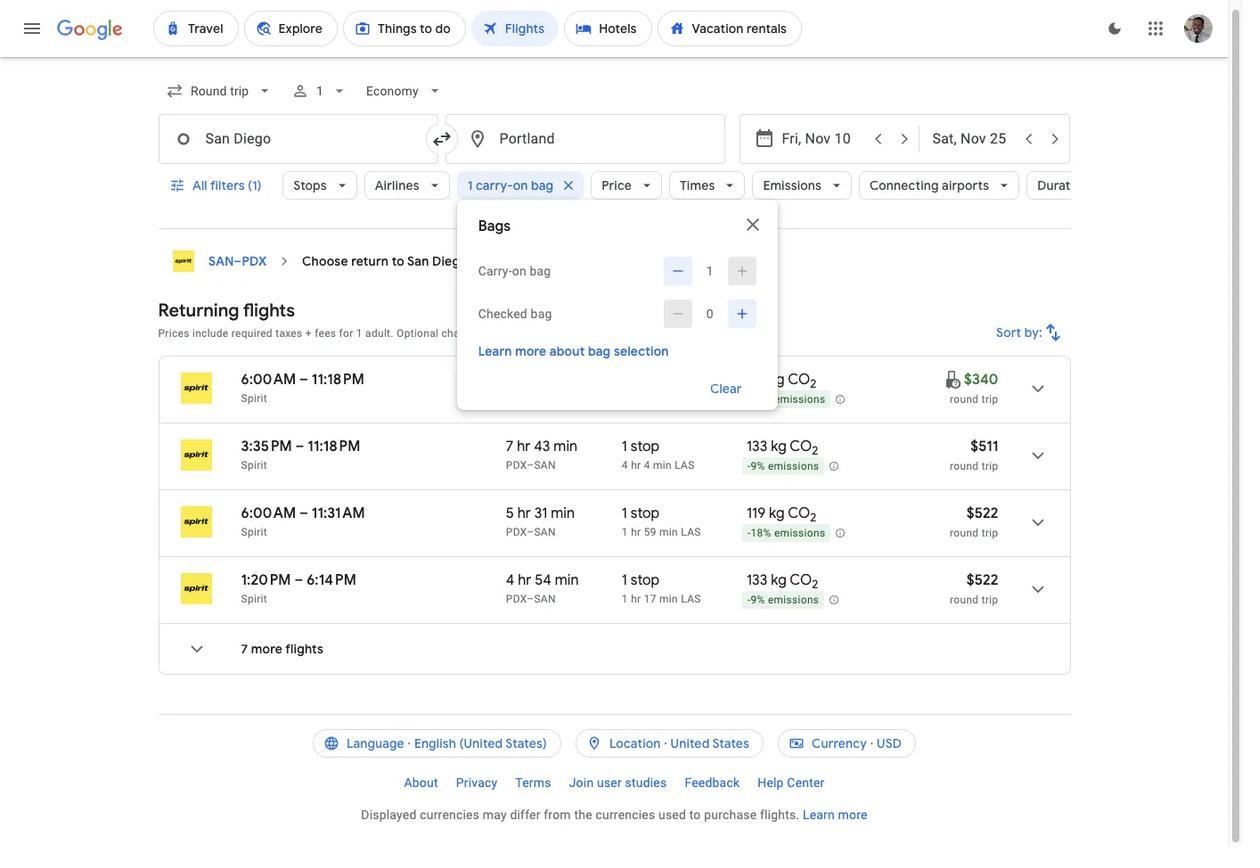 Task type: describe. For each thing, give the bounding box(es) containing it.
1 carry-on bag button
[[457, 164, 584, 207]]

stops
[[294, 177, 327, 193]]

1 stop 4 hr 4 min las
[[622, 438, 695, 472]]

location
[[610, 735, 661, 752]]

1 stop flight. element for 5 hr 31 min
[[622, 505, 660, 525]]

united states
[[671, 735, 750, 752]]

hr inside 5 hr 31 min pdx – san
[[518, 505, 531, 522]]

6:00 am – 11:18 pm spirit
[[241, 371, 365, 405]]

$522 round trip for 119
[[950, 505, 999, 539]]

las left clear
[[688, 392, 708, 405]]

used
[[659, 808, 686, 822]]

hr inside '1 stop 1 hr 59 min las'
[[631, 526, 641, 538]]

passenger assistance button
[[608, 327, 718, 340]]

none text field inside search box
[[158, 114, 438, 164]]

5 hr 31 min pdx – san
[[506, 505, 575, 538]]

17
[[644, 593, 657, 605]]

133 for 7 hr 43 min
[[747, 438, 768, 456]]

spirit for 5 hr 31 min
[[241, 526, 267, 538]]

from
[[544, 808, 571, 822]]

privacy link
[[447, 768, 507, 797]]

round for 5 hr 31 min
[[950, 527, 979, 539]]

about link
[[395, 768, 447, 797]]

may inside returning flights "main content"
[[552, 327, 573, 340]]

1:20 pm – 6:14 pm spirit
[[241, 571, 357, 605]]

pdx for 11:18 pm
[[506, 459, 527, 472]]

san up returning flights in the left of the page
[[208, 253, 234, 269]]

1 stop 1 hr 59 min las
[[622, 505, 701, 538]]

0 vertical spatial flights
[[243, 300, 295, 322]]

2 inside kg co 2
[[811, 376, 817, 392]]

9% for 4 hr 54 min
[[751, 594, 765, 606]]

9% for 7 hr 43 min
[[751, 460, 765, 473]]

kg inside kg co 2
[[769, 371, 785, 389]]

studies
[[625, 776, 667, 790]]

– inside 4 hr 54 min pdx – san
[[527, 593, 534, 605]]

31
[[535, 505, 548, 522]]

$511 round trip
[[950, 438, 999, 472]]

price
[[602, 177, 632, 193]]

522 US dollars text field
[[967, 505, 999, 522]]

spirit inside 6:00 am – 11:18 pm spirit
[[241, 392, 267, 405]]

340 US dollars text field
[[965, 371, 999, 389]]

Arrival time: 11:31 AM. text field
[[312, 505, 365, 522]]

$522 for 119
[[967, 505, 999, 522]]

returning
[[158, 300, 239, 322]]

for
[[339, 327, 353, 340]]

$511
[[971, 438, 999, 456]]

bag right carry- on the top left of the page
[[530, 264, 551, 278]]

prices
[[158, 327, 190, 340]]

$522 for 133
[[967, 571, 999, 589]]

min inside 5 hr 31 min pdx – san
[[551, 505, 575, 522]]

2 horizontal spatial more
[[839, 808, 868, 822]]

leaves portland international airport at 3:35 pm on saturday, november 25 and arrives at san diego international airport at 11:18 pm on saturday, november 25. element
[[241, 438, 361, 456]]

pdx for 6:14 pm
[[506, 593, 527, 605]]

43
[[534, 438, 550, 456]]

co for 7 hr 43 min
[[790, 438, 812, 456]]

7 more flights
[[241, 641, 324, 657]]

join user studies
[[569, 776, 667, 790]]

carry-on bag
[[478, 264, 551, 278]]

english (united states)
[[414, 735, 547, 752]]

adult.
[[366, 327, 394, 340]]

bag down apply.
[[588, 343, 611, 359]]

main menu image
[[21, 18, 43, 39]]

leaves portland international airport at 1:20 pm on saturday, november 25 and arrives at san diego international airport at 6:14 pm on saturday, november 25. element
[[241, 571, 357, 589]]

bag inside returning flights "main content"
[[506, 327, 525, 340]]

san
[[407, 253, 429, 269]]

1 carry-on bag
[[468, 177, 554, 193]]

stop for 7 hr 43 min
[[631, 438, 660, 456]]

6:00 am for 11:31 am
[[241, 505, 296, 522]]

- for 4 hr 54 min
[[748, 594, 751, 606]]

about
[[404, 776, 438, 790]]

min inside 7 hr 43 min pdx – san
[[554, 438, 578, 456]]

times
[[680, 177, 715, 193]]

prices include required taxes + fees for 1 adult. optional charges and bag fees may apply. passenger assistance
[[158, 327, 718, 340]]

119 kg co 2
[[747, 505, 817, 525]]

return
[[352, 253, 389, 269]]

-9% emissions for $522
[[748, 594, 820, 606]]

flight details. leaves portland international airport at 6:00 am on saturday, november 25 and arrives at san diego international airport at 11:31 am on saturday, november 25. image
[[1017, 501, 1060, 544]]

hr inside 7 hr 43 min pdx – san
[[517, 438, 531, 456]]

and
[[485, 327, 503, 340]]

spirit for 7 hr 43 min
[[241, 459, 267, 472]]

layover (1 of 1) is a 4 hr 4 min layover at harry reid international airport in las vegas. element
[[622, 458, 738, 472]]

round trip
[[950, 393, 999, 406]]

join
[[569, 776, 594, 790]]

learn more about bag selection link
[[478, 343, 669, 359]]

airlines button
[[364, 164, 450, 207]]

flight details. leaves portland international airport at 6:00 am on saturday, november 25 and arrives at san diego international airport at 11:18 pm on saturday, november 25. image
[[1017, 367, 1060, 410]]

co for 4 hr 54 min
[[790, 571, 812, 589]]

checked
[[478, 307, 528, 321]]

feedback link
[[676, 768, 749, 797]]

layover (1 of 1) is a 1 hr 17 min layover at harry reid international airport in las vegas. element
[[622, 592, 738, 606]]

- for 7 hr 43 min
[[748, 460, 751, 473]]

1 vertical spatial may
[[483, 808, 507, 822]]

3:35 pm – 11:18 pm spirit
[[241, 438, 361, 472]]

learn inside search box
[[478, 343, 512, 359]]

kg for 5 hr 31 min
[[769, 505, 785, 522]]

swap origin and destination. image
[[431, 128, 452, 150]]

filters
[[210, 177, 244, 193]]

Departure time: 1:20 PM. text field
[[241, 571, 291, 589]]

min inside 1 stop 4 hr 4 min las
[[653, 459, 672, 472]]

this price may not include overhead bin access image
[[943, 369, 965, 390]]

kg for 4 hr 54 min
[[771, 571, 787, 589]]

hr inside 1 stop 1 hr 17 min las
[[631, 593, 641, 605]]

6:00 am for 11:18 pm
[[241, 371, 296, 389]]

on inside popup button
[[513, 177, 528, 193]]

Return text field
[[933, 115, 1015, 163]]

2 currencies from the left
[[596, 808, 656, 822]]

total duration 4 hr 54 min. element
[[506, 571, 622, 592]]

states
[[713, 735, 750, 752]]

language
[[347, 735, 405, 752]]

terms
[[516, 776, 552, 790]]

(united
[[460, 735, 503, 752]]

spirit for 4 hr 54 min
[[241, 593, 267, 605]]

san for 11:31 am
[[534, 526, 556, 538]]

about
[[550, 343, 585, 359]]

stops button
[[283, 164, 357, 207]]

optional
[[397, 327, 439, 340]]

1 vertical spatial flights
[[285, 641, 324, 657]]

2 fees from the left
[[528, 327, 549, 340]]

checked bag
[[478, 307, 552, 321]]

airports
[[942, 177, 990, 193]]

133 kg co 2 for $522
[[747, 571, 819, 592]]

total duration 7 hr 43 min. element
[[506, 438, 622, 458]]

-9% emissions for $511
[[748, 460, 820, 473]]

1 horizontal spatial 4
[[622, 459, 628, 472]]

522 US dollars text field
[[967, 571, 999, 589]]

selection
[[614, 343, 669, 359]]

hr inside 4 hr 54 min pdx – san
[[518, 571, 532, 589]]

displayed currencies may differ from the currencies used to purchase flights. learn more
[[361, 808, 868, 822]]

las for 7 hr 43 min
[[675, 459, 695, 472]]

center
[[787, 776, 825, 790]]

stop for 5 hr 31 min
[[631, 505, 660, 522]]

duration button
[[1027, 164, 1120, 207]]

total duration 5 hr 31 min. element
[[506, 505, 622, 525]]

join user studies link
[[560, 768, 676, 797]]

all filters (1)
[[192, 177, 261, 193]]

currency
[[812, 735, 867, 752]]

san for 11:18 pm
[[534, 459, 556, 472]]

choose return to san diego
[[302, 253, 468, 269]]

1 trip from the top
[[982, 393, 999, 406]]

+
[[306, 327, 312, 340]]

user
[[597, 776, 622, 790]]

english
[[414, 735, 457, 752]]

59
[[644, 526, 657, 538]]

help
[[758, 776, 784, 790]]

change appearance image
[[1094, 7, 1137, 50]]

assistance
[[664, 327, 718, 340]]

by:
[[1025, 325, 1043, 341]]

min inside 1 stop 1 hr 17 min las
[[660, 593, 678, 605]]

– inside 6:00 am – 11:18 pm spirit
[[300, 371, 308, 389]]

san – pdx
[[208, 253, 267, 269]]

close dialog image
[[742, 214, 764, 235]]

1 vertical spatial on
[[512, 264, 527, 278]]

Departure text field
[[782, 115, 864, 163]]

learn more about bag selection
[[478, 343, 669, 359]]

hr inside 1 stop 4 hr 4 min las
[[631, 459, 641, 472]]

learn more link
[[803, 808, 868, 822]]

2 for 4 hr 54 min
[[812, 577, 819, 592]]

the
[[575, 808, 593, 822]]

carry-
[[478, 264, 512, 278]]

6:14 pm
[[307, 571, 357, 589]]

min inside '1 stop 1 hr 59 min las'
[[660, 526, 678, 538]]

1 round from the top
[[950, 393, 979, 406]]



Task type: locate. For each thing, give the bounding box(es) containing it.
None search field
[[158, 70, 1120, 410]]

to left san
[[392, 253, 405, 269]]

– down 43 at the bottom of the page
[[527, 459, 534, 472]]

0 vertical spatial $522
[[967, 505, 999, 522]]

Arrival time: 11:18 PM. text field
[[308, 438, 361, 456]]

learn down and
[[478, 343, 512, 359]]

18% for kg co
[[751, 393, 772, 406]]

pdx up the 5
[[506, 459, 527, 472]]

- right clear
[[748, 393, 751, 406]]

1 133 kg co 2 from the top
[[747, 438, 819, 458]]

0 vertical spatial 9%
[[751, 460, 765, 473]]

on up checked bag
[[512, 264, 527, 278]]

trip down $511
[[982, 460, 999, 472]]

11:18 pm inside 6:00 am – 11:18 pm spirit
[[312, 371, 365, 389]]

stop up 17
[[631, 571, 660, 589]]

2 up 119 kg co 2
[[812, 443, 819, 458]]

1 horizontal spatial 7
[[506, 438, 514, 456]]

1 vertical spatial -9% emissions
[[748, 594, 820, 606]]

0 vertical spatial 1 stop flight. element
[[622, 438, 660, 458]]

round down 522 us dollars text field
[[950, 527, 979, 539]]

4 inside 4 hr 54 min pdx – san
[[506, 571, 515, 589]]

pdx for 11:31 am
[[506, 526, 527, 538]]

6:00 am inside 6:00 am – 11:31 am spirit
[[241, 505, 296, 522]]

kg co 2
[[766, 371, 817, 392]]

trip for 4 hr 54 min
[[982, 594, 999, 606]]

– inside 6:00 am – 11:31 am spirit
[[300, 505, 308, 522]]

round for 7 hr 43 min
[[950, 460, 979, 472]]

1 vertical spatial 9%
[[751, 594, 765, 606]]

hr up '1 stop 1 hr 59 min las'
[[631, 459, 641, 472]]

1 vertical spatial to
[[690, 808, 701, 822]]

-18% emissions for kg co
[[748, 393, 826, 406]]

$340
[[965, 371, 999, 389]]

fees right +
[[315, 327, 336, 340]]

11:18 pm for 6:00 am
[[312, 371, 365, 389]]

6:00 am down required
[[241, 371, 296, 389]]

2 spirit from the top
[[241, 459, 267, 472]]

133
[[747, 438, 768, 456], [747, 571, 768, 589]]

pdx up returning flights in the left of the page
[[241, 253, 267, 269]]

1 horizontal spatial more
[[515, 343, 547, 359]]

2 horizontal spatial 4
[[644, 459, 651, 472]]

0 vertical spatial departure time: 6:00 am. text field
[[241, 371, 296, 389]]

- down 119
[[748, 527, 751, 540]]

2 -9% emissions from the top
[[748, 594, 820, 606]]

trip for 5 hr 31 min
[[982, 527, 999, 539]]

1 vertical spatial $522
[[967, 571, 999, 589]]

round down the this price may not include overhead bin access image
[[950, 393, 979, 406]]

-9% emissions up 119 kg co 2
[[748, 460, 820, 473]]

bag down checked bag
[[506, 327, 525, 340]]

emissions button
[[753, 164, 852, 207]]

leaves portland international airport at 6:00 am on saturday, november 25 and arrives at san diego international airport at 11:31 am on saturday, november 25. element
[[241, 505, 365, 522]]

round down $511
[[950, 460, 979, 472]]

0 horizontal spatial to
[[392, 253, 405, 269]]

flights up required
[[243, 300, 295, 322]]

co for 5 hr 31 min
[[788, 505, 811, 522]]

0 vertical spatial 133 kg co 2
[[747, 438, 819, 458]]

on up carry-on bag
[[513, 177, 528, 193]]

5
[[506, 505, 514, 522]]

co inside kg co 2
[[788, 371, 811, 389]]

1 inside popup button
[[316, 84, 323, 98]]

trip down 522 us dollars text field
[[982, 527, 999, 539]]

2 133 from the top
[[747, 571, 768, 589]]

sort by:
[[996, 325, 1043, 341]]

18% down kg co 2
[[751, 393, 772, 406]]

pdx inside 4 hr 54 min pdx – san
[[506, 593, 527, 605]]

11:31 am
[[312, 505, 365, 522]]

kg right 119
[[769, 505, 785, 522]]

0 vertical spatial stop
[[631, 438, 660, 456]]

–
[[234, 253, 241, 269], [300, 371, 308, 389], [296, 438, 304, 456], [527, 459, 534, 472], [300, 505, 308, 522], [527, 526, 534, 538], [295, 571, 303, 589], [527, 593, 534, 605]]

1 spirit from the top
[[241, 392, 267, 405]]

1 vertical spatial 6:00 am
[[241, 505, 296, 522]]

connecting airports
[[870, 177, 990, 193]]

0 horizontal spatial 4
[[506, 571, 515, 589]]

2 right 119
[[811, 510, 817, 525]]

-18% emissions for 119
[[748, 527, 826, 540]]

pdx down total duration 4 hr 54 min. element
[[506, 593, 527, 605]]

11:18 pm for 3:35 pm
[[308, 438, 361, 456]]

more inside search box
[[515, 343, 547, 359]]

sort
[[996, 325, 1022, 341]]

round
[[950, 393, 979, 406], [950, 460, 979, 472], [950, 527, 979, 539], [950, 594, 979, 606]]

– inside 7 hr 43 min pdx – san
[[527, 459, 534, 472]]

departure time: 6:00 am. text field for 11:18 pm
[[241, 371, 296, 389]]

spirit inside 3:35 pm – 11:18 pm spirit
[[241, 459, 267, 472]]

trip for 7 hr 43 min
[[982, 460, 999, 472]]

119
[[747, 505, 766, 522]]

2 $522 round trip from the top
[[950, 571, 999, 606]]

co
[[788, 371, 811, 389], [790, 438, 812, 456], [788, 505, 811, 522], [790, 571, 812, 589]]

1 vertical spatial 133 kg co 2
[[747, 571, 819, 592]]

round down $522 text field
[[950, 594, 979, 606]]

trip inside $511 round trip
[[982, 460, 999, 472]]

hr left 54
[[518, 571, 532, 589]]

bag
[[531, 177, 554, 193], [530, 264, 551, 278], [531, 307, 552, 321], [506, 327, 525, 340], [588, 343, 611, 359]]

1 133 from the top
[[747, 438, 768, 456]]

pdx
[[241, 253, 267, 269], [506, 459, 527, 472], [506, 526, 527, 538], [506, 593, 527, 605]]

more
[[515, 343, 547, 359], [251, 641, 283, 657], [839, 808, 868, 822]]

emissions for 4 hr 54 min
[[768, 594, 820, 606]]

flights
[[243, 300, 295, 322], [285, 641, 324, 657]]

133 kg co 2 for $511
[[747, 438, 819, 458]]

choose
[[302, 253, 348, 269]]

1 - from the top
[[748, 393, 751, 406]]

help center link
[[749, 768, 834, 797]]

min inside 4 hr 54 min pdx – san
[[555, 571, 579, 589]]

2 trip from the top
[[982, 460, 999, 472]]

spirit up departure time: 1:20 pm. text field
[[241, 526, 267, 538]]

departure time: 6:00 am. text field for 11:31 am
[[241, 505, 296, 522]]

4 hr 54 min pdx – san
[[506, 571, 579, 605]]

min right 59
[[660, 526, 678, 538]]

1 vertical spatial 18%
[[751, 527, 772, 540]]

1 stop 1 hr 17 min las
[[622, 571, 701, 605]]

more for flights
[[251, 641, 283, 657]]

7 for more
[[241, 641, 248, 657]]

1 horizontal spatial currencies
[[596, 808, 656, 822]]

fees
[[315, 327, 336, 340], [528, 327, 549, 340]]

0 vertical spatial 18%
[[751, 393, 772, 406]]

1 9% from the top
[[751, 460, 765, 473]]

las right 59
[[681, 526, 701, 538]]

2 vertical spatial stop
[[631, 571, 660, 589]]

min right '31' at left
[[551, 505, 575, 522]]

kg down 119 kg co 2
[[771, 571, 787, 589]]

1 stop flight. element up 59
[[622, 505, 660, 525]]

18% for 119
[[751, 527, 772, 540]]

Departure time: 3:35 PM. text field
[[241, 438, 292, 456]]

2 inside 119 kg co 2
[[811, 510, 817, 525]]

emissions for 5 hr 31 min
[[775, 527, 826, 540]]

0 vertical spatial 11:18 pm
[[312, 371, 365, 389]]

3 - from the top
[[748, 527, 751, 540]]

displayed
[[361, 808, 417, 822]]

0 vertical spatial -9% emissions
[[748, 460, 820, 473]]

9% right layover (1 of 1) is a 1 hr 17 min layover at harry reid international airport in las vegas. element
[[751, 594, 765, 606]]

duration
[[1038, 177, 1089, 193]]

1 vertical spatial departure time: 6:00 am. text field
[[241, 505, 296, 522]]

11:18 pm inside 3:35 pm – 11:18 pm spirit
[[308, 438, 361, 456]]

times button
[[670, 164, 746, 207]]

0 vertical spatial on
[[513, 177, 528, 193]]

hr left 43 at the bottom of the page
[[517, 438, 531, 456]]

returning flights main content
[[158, 243, 1071, 689]]

trip down $522 text field
[[982, 594, 999, 606]]

las inside 1 stop 1 hr 17 min las
[[681, 593, 701, 605]]

co right 119
[[788, 505, 811, 522]]

0 vertical spatial 133
[[747, 438, 768, 456]]

11:18 pm down 6:00 am – 11:18 pm spirit
[[308, 438, 361, 456]]

include
[[193, 327, 229, 340]]

2 vertical spatial more
[[839, 808, 868, 822]]

-18% emissions down kg co 2
[[748, 393, 826, 406]]

las for 5 hr 31 min
[[681, 526, 701, 538]]

1 vertical spatial $522 round trip
[[950, 571, 999, 606]]

$522 left flight details. leaves portland international airport at 1:20 pm on saturday, november 25 and arrives at san diego international airport at 6:14 pm on saturday, november 25. icon
[[967, 571, 999, 589]]

pdx down the 5
[[506, 526, 527, 538]]

2 18% from the top
[[751, 527, 772, 540]]

more inside returning flights "main content"
[[251, 641, 283, 657]]

3 stop from the top
[[631, 571, 660, 589]]

co inside 119 kg co 2
[[788, 505, 811, 522]]

– inside 1:20 pm – 6:14 pm spirit
[[295, 571, 303, 589]]

– left 11:31 am on the left bottom of page
[[300, 505, 308, 522]]

united
[[671, 735, 710, 752]]

4 up '1 stop 1 hr 59 min las'
[[644, 459, 651, 472]]

departure time: 6:00 am. text field down required
[[241, 371, 296, 389]]

0 vertical spatial 7
[[506, 438, 514, 456]]

kg down kg co 2
[[771, 438, 787, 456]]

1 vertical spatial 11:18 pm
[[308, 438, 361, 456]]

apply.
[[576, 327, 605, 340]]

54
[[535, 571, 552, 589]]

$522 round trip for 133
[[950, 571, 999, 606]]

2 133 kg co 2 from the top
[[747, 571, 819, 592]]

4 round from the top
[[950, 594, 979, 606]]

1:20 pm
[[241, 571, 291, 589]]

connecting airports button
[[859, 164, 1020, 207]]

flights.
[[760, 808, 800, 822]]

0 vertical spatial more
[[515, 343, 547, 359]]

required
[[232, 327, 273, 340]]

learn down center
[[803, 808, 835, 822]]

kg for 7 hr 43 min
[[771, 438, 787, 456]]

pdx inside 5 hr 31 min pdx – san
[[506, 526, 527, 538]]

1
[[316, 84, 323, 98], [468, 177, 473, 193], [707, 264, 714, 278], [356, 327, 363, 340], [622, 438, 628, 456], [622, 505, 628, 522], [622, 526, 628, 538], [622, 571, 628, 589], [622, 593, 628, 605]]

133 down 119
[[747, 571, 768, 589]]

(1)
[[247, 177, 261, 193]]

1 -9% emissions from the top
[[748, 460, 820, 473]]

6:00 am – 11:31 am spirit
[[241, 505, 365, 538]]

2 departure time: 6:00 am. text field from the top
[[241, 505, 296, 522]]

1 1 stop flight. element from the top
[[622, 438, 660, 458]]

511 US dollars text field
[[971, 438, 999, 456]]

$522 round trip
[[950, 505, 999, 539], [950, 571, 999, 606]]

2 for 7 hr 43 min
[[812, 443, 819, 458]]

None text field
[[445, 114, 725, 164]]

7 left 43 at the bottom of the page
[[506, 438, 514, 456]]

terms link
[[507, 768, 560, 797]]

1 horizontal spatial fees
[[528, 327, 549, 340]]

11:18 pm
[[312, 371, 365, 389], [308, 438, 361, 456]]

1 stop flight. element for 7 hr 43 min
[[622, 438, 660, 458]]

all filters (1) button
[[158, 164, 276, 207]]

all
[[192, 177, 207, 193]]

-9% emissions
[[748, 460, 820, 473], [748, 594, 820, 606]]

min right 54
[[555, 571, 579, 589]]

- right layover (1 of 1) is a 1 hr 17 min layover at harry reid international airport in las vegas. element
[[748, 594, 751, 606]]

2 9% from the top
[[751, 594, 765, 606]]

las right 17
[[681, 593, 701, 605]]

1 vertical spatial 7
[[241, 641, 248, 657]]

san inside 5 hr 31 min pdx – san
[[534, 526, 556, 538]]

kg inside 119 kg co 2
[[769, 505, 785, 522]]

las for 4 hr 54 min
[[681, 593, 701, 605]]

stop
[[631, 438, 660, 456], [631, 505, 660, 522], [631, 571, 660, 589]]

– down total duration 5 hr 31 min. element
[[527, 526, 534, 538]]

133 for 4 hr 54 min
[[747, 571, 768, 589]]

on
[[513, 177, 528, 193], [512, 264, 527, 278]]

1 6:00 am from the top
[[241, 371, 296, 389]]

None field
[[158, 75, 281, 107], [359, 75, 451, 107], [158, 75, 281, 107], [359, 75, 451, 107]]

1 inside 1 stop 4 hr 4 min las
[[622, 438, 628, 456]]

7 for hr
[[506, 438, 514, 456]]

1 inside popup button
[[468, 177, 473, 193]]

7 more flights image
[[175, 628, 218, 670]]

none search field containing bags
[[158, 70, 1120, 410]]

2 round from the top
[[950, 460, 979, 472]]

1 $522 round trip from the top
[[950, 505, 999, 539]]

airlines
[[375, 177, 420, 193]]

1 stop flight. element for 4 hr 54 min
[[622, 571, 660, 592]]

2 for 5 hr 31 min
[[811, 510, 817, 525]]

4 left 54
[[506, 571, 515, 589]]

1 stop from the top
[[631, 438, 660, 456]]

0 horizontal spatial learn
[[478, 343, 512, 359]]

1 18% from the top
[[751, 393, 772, 406]]

stop inside '1 stop 1 hr 59 min las'
[[631, 505, 660, 522]]

min right 17
[[660, 593, 678, 605]]

emissions for 7 hr 43 min
[[768, 460, 820, 473]]

san inside 7 hr 43 min pdx – san
[[534, 459, 556, 472]]

– inside 5 hr 31 min pdx – san
[[527, 526, 534, 538]]

connecting
[[870, 177, 939, 193]]

0 vertical spatial -18% emissions
[[748, 393, 826, 406]]

1 vertical spatial learn
[[803, 808, 835, 822]]

feedback
[[685, 776, 740, 790]]

returning flights
[[158, 300, 295, 322]]

passenger
[[608, 327, 661, 340]]

1 currencies from the left
[[420, 808, 480, 822]]

6:00 am down 3:35 pm text field
[[241, 505, 296, 522]]

round for 4 hr 54 min
[[950, 594, 979, 606]]

stop up layover (1 of 1) is a 4 hr 4 min layover at harry reid international airport in las vegas. element
[[631, 438, 660, 456]]

4 trip from the top
[[982, 594, 999, 606]]

taxes
[[276, 327, 303, 340]]

round inside $511 round trip
[[950, 460, 979, 472]]

0 horizontal spatial 7
[[241, 641, 248, 657]]

Arrival time: 6:14 PM. text field
[[307, 571, 357, 589]]

0 vertical spatial learn
[[478, 343, 512, 359]]

charges
[[442, 327, 482, 340]]

hr left 59
[[631, 526, 641, 538]]

7 hr 43 min pdx – san
[[506, 438, 578, 472]]

1 vertical spatial more
[[251, 641, 283, 657]]

clear button
[[689, 367, 764, 410]]

133 down clear button
[[747, 438, 768, 456]]

clear
[[711, 381, 742, 397]]

0 vertical spatial $522 round trip
[[950, 505, 999, 539]]

– up returning flights in the left of the page
[[234, 253, 241, 269]]

1 departure time: 6:00 am. text field from the top
[[241, 371, 296, 389]]

0 horizontal spatial may
[[483, 808, 507, 822]]

flight details. leaves portland international airport at 1:20 pm on saturday, november 25 and arrives at san diego international airport at 6:14 pm on saturday, november 25. image
[[1017, 568, 1060, 611]]

0 horizontal spatial currencies
[[420, 808, 480, 822]]

bag inside popup button
[[531, 177, 554, 193]]

more for about
[[515, 343, 547, 359]]

learn
[[478, 343, 512, 359], [803, 808, 835, 822]]

1 horizontal spatial learn
[[803, 808, 835, 822]]

stop inside 1 stop 1 hr 17 min las
[[631, 571, 660, 589]]

2 down 119 kg co 2
[[812, 577, 819, 592]]

7 inside 7 hr 43 min pdx – san
[[506, 438, 514, 456]]

-18% emissions down 119 kg co 2
[[748, 527, 826, 540]]

1 $522 from the top
[[967, 505, 999, 522]]

2 vertical spatial 1 stop flight. element
[[622, 571, 660, 592]]

– right 3:35 pm
[[296, 438, 304, 456]]

san for 6:14 pm
[[534, 593, 556, 605]]

1 fees from the left
[[315, 327, 336, 340]]

133 kg co 2 up 119 kg co 2
[[747, 438, 819, 458]]

4 spirit from the top
[[241, 593, 267, 605]]

trip down $340 on the top right of page
[[982, 393, 999, 406]]

2 6:00 am from the top
[[241, 505, 296, 522]]

stop up 59
[[631, 505, 660, 522]]

price button
[[591, 164, 662, 207]]

spirit down 3:35 pm
[[241, 459, 267, 472]]

1 horizontal spatial may
[[552, 327, 573, 340]]

min right 43 at the bottom of the page
[[554, 438, 578, 456]]

leaves portland international airport at 6:00 am on saturday, november 25 and arrives at san diego international airport at 11:18 pm on saturday, november 25. element
[[241, 371, 365, 389]]

help center
[[758, 776, 825, 790]]

san inside 4 hr 54 min pdx – san
[[534, 593, 556, 605]]

1 vertical spatial -18% emissions
[[748, 527, 826, 540]]

1 vertical spatial 1 stop flight. element
[[622, 505, 660, 525]]

to right used
[[690, 808, 701, 822]]

flight details. leaves portland international airport at 3:35 pm on saturday, november 25 and arrives at san diego international airport at 11:18 pm on saturday, november 25. image
[[1017, 434, 1060, 477]]

– left 6:14 pm
[[295, 571, 303, 589]]

4 down total duration 7 hr 43 min. element
[[622, 459, 628, 472]]

las inside 1 stop 4 hr 4 min las
[[675, 459, 695, 472]]

3 trip from the top
[[982, 527, 999, 539]]

1 stop flight. element up 17
[[622, 571, 660, 592]]

may
[[552, 327, 573, 340], [483, 808, 507, 822]]

purchase
[[704, 808, 757, 822]]

2 stop from the top
[[631, 505, 660, 522]]

6:00 am inside 6:00 am – 11:18 pm spirit
[[241, 371, 296, 389]]

currencies down join user studies link on the bottom of the page
[[596, 808, 656, 822]]

- up 119
[[748, 460, 751, 473]]

0 vertical spatial 6:00 am
[[241, 371, 296, 389]]

emissions
[[775, 393, 826, 406], [768, 460, 820, 473], [775, 527, 826, 540], [768, 594, 820, 606]]

$522 round trip left flight details. leaves portland international airport at 1:20 pm on saturday, november 25 and arrives at san diego international airport at 6:14 pm on saturday, november 25. icon
[[950, 571, 999, 606]]

Departure time: 6:00 AM. text field
[[241, 371, 296, 389], [241, 505, 296, 522]]

1 horizontal spatial to
[[690, 808, 701, 822]]

privacy
[[456, 776, 498, 790]]

18%
[[751, 393, 772, 406], [751, 527, 772, 540]]

0 horizontal spatial fees
[[315, 327, 336, 340]]

las up '1 stop 1 hr 59 min las'
[[675, 459, 695, 472]]

layover (1 of 1) is a 1 hr 59 min layover at harry reid international airport in las vegas. element
[[622, 525, 738, 539]]

hr right the 5
[[518, 505, 531, 522]]

pdx inside 7 hr 43 min pdx – san
[[506, 459, 527, 472]]

departure time: 6:00 am. text field down 3:35 pm text field
[[241, 505, 296, 522]]

spirit down 1:20 pm
[[241, 593, 267, 605]]

san down '31' at left
[[534, 526, 556, 538]]

2 - from the top
[[748, 460, 751, 473]]

co down kg co 2
[[790, 438, 812, 456]]

spirit inside 1:20 pm – 6:14 pm spirit
[[241, 593, 267, 605]]

-9% emissions down 119 kg co 2
[[748, 594, 820, 606]]

currencies down privacy link
[[420, 808, 480, 822]]

to
[[392, 253, 405, 269], [690, 808, 701, 822]]

2 1 stop flight. element from the top
[[622, 505, 660, 525]]

1 vertical spatial stop
[[631, 505, 660, 522]]

2 -18% emissions from the top
[[748, 527, 826, 540]]

1 vertical spatial 133
[[747, 571, 768, 589]]

None text field
[[158, 114, 438, 164]]

min up '1 stop 1 hr 59 min las'
[[653, 459, 672, 472]]

7 right 7 more flights "image"
[[241, 641, 248, 657]]

states)
[[506, 735, 547, 752]]

– inside 3:35 pm – 11:18 pm spirit
[[296, 438, 304, 456]]

fees down checked bag
[[528, 327, 549, 340]]

133 kg co 2 down 119 kg co 2
[[747, 571, 819, 592]]

- for 5 hr 31 min
[[748, 527, 751, 540]]

co down 119 kg co 2
[[790, 571, 812, 589]]

stop inside 1 stop 4 hr 4 min las
[[631, 438, 660, 456]]

hr left 17
[[631, 593, 641, 605]]

spirit inside 6:00 am – 11:31 am spirit
[[241, 526, 267, 538]]

3 spirit from the top
[[241, 526, 267, 538]]

-
[[748, 393, 751, 406], [748, 460, 751, 473], [748, 527, 751, 540], [748, 594, 751, 606]]

18% down 119
[[751, 527, 772, 540]]

1 button
[[284, 70, 356, 112]]

11:18 pm down for
[[312, 371, 365, 389]]

san down 43 at the bottom of the page
[[534, 459, 556, 472]]

3 1 stop flight. element from the top
[[622, 571, 660, 592]]

$522 left the flight details. leaves portland international airport at 6:00 am on saturday, november 25 and arrives at san diego international airport at 11:31 am on saturday, november 25. image
[[967, 505, 999, 522]]

$522 round trip up $522 text field
[[950, 505, 999, 539]]

9% up 119
[[751, 460, 765, 473]]

bag right checked at the top left of the page
[[531, 307, 552, 321]]

2 $522 from the top
[[967, 571, 999, 589]]

1 -18% emissions from the top
[[748, 393, 826, 406]]

0 vertical spatial may
[[552, 327, 573, 340]]

4 - from the top
[[748, 594, 751, 606]]

3:35 pm
[[241, 438, 292, 456]]

to inside returning flights "main content"
[[392, 253, 405, 269]]

3 round from the top
[[950, 527, 979, 539]]

0 horizontal spatial more
[[251, 641, 283, 657]]

-18% emissions
[[748, 393, 826, 406], [748, 527, 826, 540]]

1 stop flight. element
[[622, 438, 660, 458], [622, 505, 660, 525], [622, 571, 660, 592]]

stop for 4 hr 54 min
[[631, 571, 660, 589]]

0
[[707, 307, 714, 321]]

co right clear button
[[788, 371, 811, 389]]

diego
[[432, 253, 468, 269]]

las inside '1 stop 1 hr 59 min las'
[[681, 526, 701, 538]]

0 vertical spatial to
[[392, 253, 405, 269]]

carry-
[[476, 177, 513, 193]]

Arrival time: 11:18 PM. text field
[[312, 371, 365, 389]]



Task type: vqa. For each thing, say whether or not it's contained in the screenshot.
middle SEND
no



